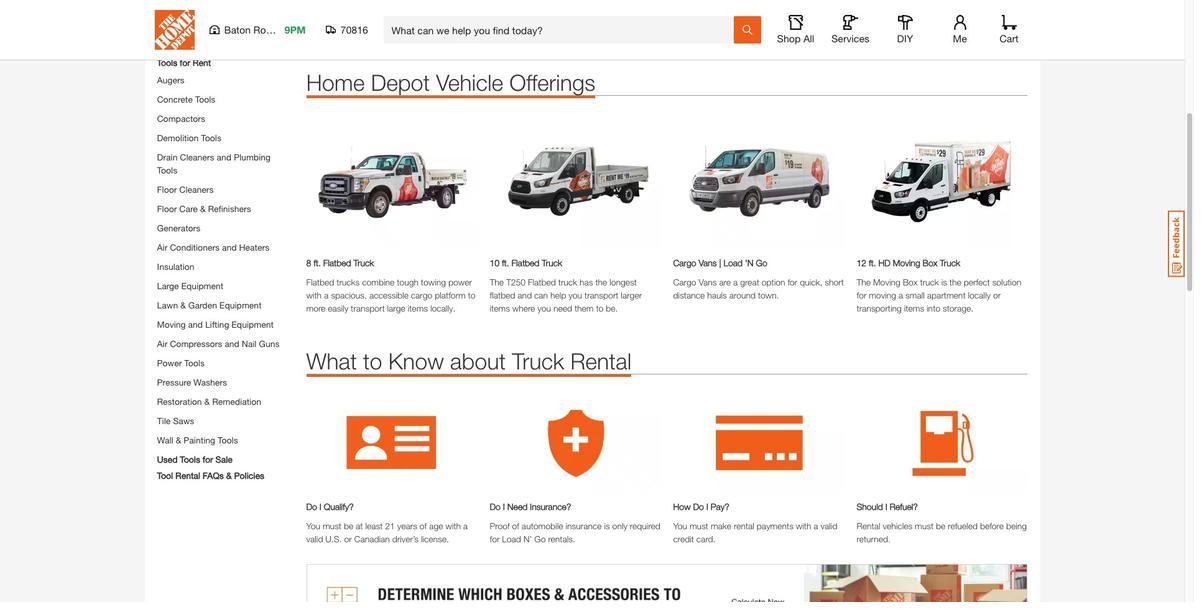 Task type: describe. For each thing, give the bounding box(es) containing it.
cleaners for drain
[[180, 152, 214, 162]]

perfect
[[964, 277, 990, 288]]

'n
[[745, 258, 754, 268]]

for inside cargo vans are a great option for quick, short distance hauls around town.
[[788, 277, 797, 288]]

shop all button
[[776, 15, 816, 45]]

floor care & refinishers link
[[157, 203, 251, 214]]

painting
[[184, 435, 215, 445]]

platform
[[435, 290, 466, 301]]

baton
[[224, 24, 251, 35]]

services button
[[831, 15, 870, 45]]

to inside flatbed trucks combine tough towing power with a spacious, accessible cargo platform to more easily transport large items locally.
[[468, 290, 475, 301]]

should i refuel?
[[857, 501, 918, 512]]

2 vertical spatial moving
[[157, 319, 186, 330]]

ft. for 8
[[314, 258, 321, 268]]

apartment
[[927, 290, 966, 301]]

a inside 'you must make rental payments with a valid credit card.'
[[814, 521, 818, 531]]

what to know about truck rental
[[306, 348, 631, 375]]

with inside flatbed trucks combine tough towing power with a spacious, accessible cargo platform to more easily transport large items locally.
[[306, 290, 322, 301]]

21
[[385, 521, 395, 531]]

all
[[803, 32, 814, 44]]

vans for |
[[699, 258, 717, 268]]

tools inside used tools for sale tool rental faqs & policies
[[180, 454, 200, 465]]

& for remediation
[[204, 396, 210, 407]]

cart link
[[995, 15, 1023, 45]]

with inside you must be at least 21 years of age with a valid u.s. or canadian driver's license.
[[445, 521, 461, 531]]

and inside the t250 flatbed truck has the longest flatbed and can help you transport larger items where you need them to be.
[[518, 290, 532, 301]]

air conditioners and heaters link
[[157, 242, 269, 252]]

local transport & one-way moves image
[[151, 0, 1034, 36]]

tools up the 'sale'
[[218, 435, 238, 445]]

small
[[906, 290, 925, 301]]

0 horizontal spatial to
[[363, 348, 382, 375]]

offerings
[[510, 69, 595, 96]]

compressors
[[170, 338, 222, 349]]

flatbed inside flatbed trucks combine tough towing power with a spacious, accessible cargo platform to more easily transport large items locally.
[[306, 277, 334, 288]]

you for you must make rental payments with a valid credit card.
[[673, 521, 687, 531]]

trucks
[[337, 277, 360, 288]]

distance
[[673, 290, 705, 301]]

truck up the combine
[[354, 258, 374, 268]]

and for drain cleaners and plumbing tools
[[217, 152, 231, 162]]

saws
[[173, 415, 194, 426]]

floor cleaners
[[157, 184, 214, 195]]

floor for floor care & refinishers
[[157, 203, 177, 214]]

home
[[306, 69, 365, 96]]

to inside the t250 flatbed truck has the longest flatbed and can help you transport larger items where you need them to be.
[[596, 303, 603, 314]]

transporting
[[857, 303, 902, 314]]

the for the moving box truck is the perfect solution for moving a small apartment locally or transporting items into storage.
[[857, 277, 871, 288]]

and up compressors
[[188, 319, 203, 330]]

the for perfect
[[950, 277, 961, 288]]

the home depot logo image
[[155, 10, 194, 50]]

need
[[507, 501, 528, 512]]

wall & painting tools
[[157, 435, 238, 445]]

pressure washers link
[[157, 377, 227, 387]]

t250
[[506, 277, 526, 288]]

rental for tool
[[175, 470, 200, 481]]

must for be
[[323, 521, 341, 531]]

longest
[[610, 277, 637, 288]]

flatbed
[[490, 290, 515, 301]]

qualify?
[[324, 501, 354, 512]]

baton rouge 9pm
[[224, 24, 306, 35]]

cargo vans are a great option for quick, short distance hauls around town.
[[673, 277, 844, 301]]

compactors
[[157, 113, 205, 124]]

can
[[534, 290, 548, 301]]

10
[[490, 258, 499, 268]]

or inside you must be at least 21 years of age with a valid u.s. or canadian driver's license.
[[344, 534, 352, 544]]

for inside proof of automobile insurance is only required for load n' go rentals.
[[490, 534, 500, 544]]

power tools link
[[157, 358, 205, 368]]

ft. for 10
[[502, 258, 509, 268]]

depot
[[371, 69, 430, 96]]

moving inside the moving box truck is the perfect solution for moving a small apartment locally or transporting items into storage.
[[873, 277, 900, 288]]

n'
[[523, 534, 532, 544]]

truck for small
[[920, 277, 939, 288]]

of inside you must be at least 21 years of age with a valid u.s. or canadian driver's license.
[[420, 521, 427, 531]]

for inside the moving box truck is the perfect solution for moving a small apartment locally or transporting items into storage.
[[857, 290, 867, 301]]

demolition
[[157, 132, 199, 143]]

rent
[[193, 57, 211, 68]]

lawn & garden equipment
[[157, 300, 262, 310]]

proof of automobile insurance is only required for load n' go rentals.
[[490, 521, 660, 544]]

proof
[[490, 521, 510, 531]]

them
[[575, 303, 594, 314]]

air for air compressors and nail guns
[[157, 338, 168, 349]]

flatbed for 8
[[323, 258, 351, 268]]

help
[[550, 290, 566, 301]]

i for do i qualify?
[[320, 501, 321, 512]]

moving
[[869, 290, 896, 301]]

tools right concrete
[[195, 94, 215, 104]]

insulation
[[157, 261, 194, 272]]

tool
[[157, 470, 173, 481]]

determine which boxes & accessories to use with our moving calculator - calculate now image
[[306, 564, 1028, 602]]

items inside flatbed trucks combine tough towing power with a spacious, accessible cargo platform to more easily transport large items locally.
[[408, 303, 428, 314]]

locally.
[[430, 303, 455, 314]]

lawn & garden equipment link
[[157, 300, 262, 310]]

nail
[[242, 338, 257, 349]]

being
[[1006, 521, 1027, 531]]

only
[[612, 521, 627, 531]]

1 horizontal spatial you
[[569, 290, 582, 301]]

pressure washers
[[157, 377, 227, 387]]

truck down where
[[512, 348, 564, 375]]

large
[[157, 280, 179, 291]]

flatbed for 10
[[512, 258, 539, 268]]

12 ft. hd moving box truck link
[[857, 256, 1028, 269]]

What can we help you find today? search field
[[391, 17, 733, 43]]

tile saws link
[[157, 415, 194, 426]]

10 ft. flatbed truck link
[[490, 256, 661, 269]]

items inside the t250 flatbed truck has the longest flatbed and can help you transport larger items where you need them to be.
[[490, 303, 510, 314]]

solution
[[992, 277, 1021, 288]]

large
[[387, 303, 405, 314]]

air conditioners and heaters
[[157, 242, 269, 252]]

demolition tools link
[[157, 132, 221, 143]]

i for do i need insurance?
[[503, 501, 505, 512]]

and for air conditioners and heaters
[[222, 242, 237, 252]]

what
[[306, 348, 357, 375]]

at
[[356, 521, 363, 531]]

tool rental faqs & policies link
[[157, 469, 264, 482]]

10 ft. flatbed truck
[[490, 258, 562, 268]]

air for air conditioners and heaters
[[157, 242, 168, 252]]

truck for you
[[558, 277, 577, 288]]

be.
[[606, 303, 618, 314]]

tools inside drain cleaners and plumbing tools
[[157, 165, 177, 175]]

insulation link
[[157, 261, 194, 272]]

least
[[365, 521, 383, 531]]

concrete
[[157, 94, 193, 104]]

go inside cargo vans | load 'n go link
[[756, 258, 767, 268]]

valid inside you must be at least 21 years of age with a valid u.s. or canadian driver's license.
[[306, 534, 323, 544]]

go inside proof of automobile insurance is only required for load n' go rentals.
[[534, 534, 546, 544]]

and for air compressors and nail guns
[[225, 338, 239, 349]]

tools up augers link
[[157, 57, 177, 68]]

large equipment
[[157, 280, 223, 291]]

diy button
[[885, 15, 925, 45]]

moving inside 12 ft. hd moving box truck link
[[893, 258, 920, 268]]

must for make
[[690, 521, 708, 531]]

make
[[711, 521, 731, 531]]

1 horizontal spatial box
[[923, 258, 937, 268]]

used tools for sale link
[[157, 453, 232, 466]]

me button
[[940, 15, 980, 45]]

larger
[[621, 290, 642, 301]]

truck up help
[[542, 258, 562, 268]]

0 vertical spatial load
[[724, 258, 743, 268]]

moving and lifting equipment link
[[157, 319, 274, 330]]

refueled
[[948, 521, 978, 531]]

before
[[980, 521, 1004, 531]]

automobile
[[522, 521, 563, 531]]

a inside cargo vans are a great option for quick, short distance hauls around town.
[[733, 277, 738, 288]]



Task type: locate. For each thing, give the bounding box(es) containing it.
3 items from the left
[[904, 303, 924, 314]]

2 floor from the top
[[157, 203, 177, 214]]

1 horizontal spatial of
[[512, 521, 519, 531]]

be inside rental vehicles must be refueled before being returned.
[[936, 521, 946, 531]]

a right payments
[[814, 521, 818, 531]]

you inside you must be at least 21 years of age with a valid u.s. or canadian driver's license.
[[306, 521, 320, 531]]

i left qualify?
[[320, 501, 321, 512]]

& for painting
[[176, 435, 181, 445]]

the inside the t250 flatbed truck has the longest flatbed and can help you transport larger items where you need them to be.
[[490, 277, 504, 288]]

|
[[719, 258, 721, 268]]

0 horizontal spatial ft.
[[314, 258, 321, 268]]

of inside proof of automobile insurance is only required for load n' go rentals.
[[512, 521, 519, 531]]

flatbed for the
[[528, 277, 556, 288]]

& right lawn
[[180, 300, 186, 310]]

1 the from the left
[[595, 277, 607, 288]]

concrete tools
[[157, 94, 215, 104]]

0 horizontal spatial truck
[[558, 277, 577, 288]]

1 vertical spatial cargo
[[673, 277, 696, 288]]

0 vertical spatial or
[[993, 290, 1001, 301]]

& right care
[[200, 203, 206, 214]]

moving down lawn
[[157, 319, 186, 330]]

1 horizontal spatial valid
[[821, 521, 837, 531]]

the inside the moving box truck is the perfect solution for moving a small apartment locally or transporting items into storage.
[[857, 277, 871, 288]]

tools up drain cleaners and plumbing tools link in the left top of the page
[[201, 132, 221, 143]]

a right age
[[463, 521, 468, 531]]

a inside the moving box truck is the perfect solution for moving a small apartment locally or transporting items into storage.
[[899, 290, 903, 301]]

the for longest
[[595, 277, 607, 288]]

& for garden
[[180, 300, 186, 310]]

load left "n'"
[[502, 534, 521, 544]]

0 horizontal spatial transport
[[351, 303, 385, 314]]

tools down wall & painting tools
[[180, 454, 200, 465]]

floor for floor cleaners
[[157, 184, 177, 195]]

license.
[[421, 534, 449, 544]]

restoration & remediation
[[157, 396, 261, 407]]

cleaners down demolition tools link
[[180, 152, 214, 162]]

0 vertical spatial box
[[923, 258, 937, 268]]

or right u.s.
[[344, 534, 352, 544]]

cargo for cargo vans | load 'n go
[[673, 258, 696, 268]]

feedback link image
[[1168, 210, 1185, 277]]

2 must from the left
[[690, 521, 708, 531]]

age
[[429, 521, 443, 531]]

for left rent
[[180, 57, 190, 68]]

the down 12
[[857, 277, 871, 288]]

items down cargo on the left top
[[408, 303, 428, 314]]

0 vertical spatial to
[[468, 290, 475, 301]]

flatbed down 8
[[306, 277, 334, 288]]

is inside proof of automobile insurance is only required for load n' go rentals.
[[604, 521, 610, 531]]

0 horizontal spatial with
[[306, 290, 322, 301]]

i right the should
[[885, 501, 887, 512]]

0 horizontal spatial box
[[903, 277, 918, 288]]

1 horizontal spatial or
[[993, 290, 1001, 301]]

70816 button
[[326, 24, 368, 36]]

wall & painting tools link
[[157, 435, 238, 445]]

0 vertical spatial floor
[[157, 184, 177, 195]]

valid left u.s.
[[306, 534, 323, 544]]

the for the t250 flatbed truck has the longest flatbed and can help you transport larger items where you need them to be.
[[490, 277, 504, 288]]

& down washers
[[204, 396, 210, 407]]

0 vertical spatial is
[[941, 277, 947, 288]]

you down do i qualify?
[[306, 521, 320, 531]]

load
[[724, 258, 743, 268], [502, 534, 521, 544]]

you up "credit"
[[673, 521, 687, 531]]

1 vertical spatial floor
[[157, 203, 177, 214]]

1 ft. from the left
[[314, 258, 321, 268]]

items down small
[[904, 303, 924, 314]]

1 the from the left
[[490, 277, 504, 288]]

box
[[923, 258, 937, 268], [903, 277, 918, 288]]

must inside rental vehicles must be refueled before being returned.
[[915, 521, 934, 531]]

truck up apartment
[[940, 258, 960, 268]]

and left 'plumbing'
[[217, 152, 231, 162]]

cargo vans | load 'n go
[[673, 258, 767, 268]]

1 floor from the top
[[157, 184, 177, 195]]

1 horizontal spatial rental
[[570, 348, 631, 375]]

0 horizontal spatial go
[[534, 534, 546, 544]]

1 vertical spatial moving
[[873, 277, 900, 288]]

rouge
[[253, 24, 283, 35]]

refinishers
[[208, 203, 251, 214]]

box up small
[[903, 277, 918, 288]]

valid
[[821, 521, 837, 531], [306, 534, 323, 544]]

2 you from the left
[[673, 521, 687, 531]]

2 horizontal spatial ft.
[[869, 258, 876, 268]]

for left the quick,
[[788, 277, 797, 288]]

spacious,
[[331, 290, 367, 301]]

3 do from the left
[[693, 501, 704, 512]]

flatbed inside 8 ft. flatbed truck link
[[323, 258, 351, 268]]

to
[[468, 290, 475, 301], [596, 303, 603, 314], [363, 348, 382, 375]]

know
[[388, 348, 444, 375]]

where
[[512, 303, 535, 314]]

2 cargo from the top
[[673, 277, 696, 288]]

3 i from the left
[[706, 501, 708, 512]]

1 horizontal spatial the
[[950, 277, 961, 288]]

0 vertical spatial cleaners
[[180, 152, 214, 162]]

is left only
[[604, 521, 610, 531]]

0 horizontal spatial is
[[604, 521, 610, 531]]

the inside the t250 flatbed truck has the longest flatbed and can help you transport larger items where you need them to be.
[[595, 277, 607, 288]]

1 horizontal spatial ft.
[[502, 258, 509, 268]]

you inside 'you must make rental payments with a valid credit card.'
[[673, 521, 687, 531]]

2 horizontal spatial rental
[[857, 521, 880, 531]]

truck
[[354, 258, 374, 268], [542, 258, 562, 268], [940, 258, 960, 268], [512, 348, 564, 375]]

do up proof
[[490, 501, 501, 512]]

1 air from the top
[[157, 242, 168, 252]]

shop
[[777, 32, 801, 44]]

1 vertical spatial box
[[903, 277, 918, 288]]

be left refueled
[[936, 521, 946, 531]]

compactors link
[[157, 113, 205, 124]]

returned.
[[857, 534, 891, 544]]

tools down compressors
[[184, 358, 205, 368]]

floor
[[157, 184, 177, 195], [157, 203, 177, 214]]

for down proof
[[490, 534, 500, 544]]

2 be from the left
[[936, 521, 946, 531]]

must
[[323, 521, 341, 531], [690, 521, 708, 531], [915, 521, 934, 531]]

for left moving
[[857, 290, 867, 301]]

sale
[[216, 454, 232, 465]]

floor down drain
[[157, 184, 177, 195]]

cleaners for floor
[[179, 184, 214, 195]]

with up 'more'
[[306, 290, 322, 301]]

the right the has
[[595, 277, 607, 288]]

1 horizontal spatial transport
[[585, 290, 618, 301]]

box inside the moving box truck is the perfect solution for moving a small apartment locally or transporting items into storage.
[[903, 277, 918, 288]]

1 horizontal spatial do
[[490, 501, 501, 512]]

box up the moving box truck is the perfect solution for moving a small apartment locally or transporting items into storage. in the right of the page
[[923, 258, 937, 268]]

ft. for 12
[[869, 258, 876, 268]]

rental down be.
[[570, 348, 631, 375]]

2 vans from the top
[[699, 277, 717, 288]]

1 vertical spatial vans
[[699, 277, 717, 288]]

ft. right 12
[[869, 258, 876, 268]]

0 horizontal spatial you
[[537, 303, 551, 314]]

2 of from the left
[[512, 521, 519, 531]]

to right what
[[363, 348, 382, 375]]

cargo
[[411, 290, 432, 301]]

restoration
[[157, 396, 202, 407]]

1 horizontal spatial items
[[490, 303, 510, 314]]

the up flatbed
[[490, 277, 504, 288]]

& right "faqs"
[[226, 470, 232, 481]]

2 vertical spatial to
[[363, 348, 382, 375]]

me
[[953, 32, 967, 44]]

cargo inside cargo vans are a great option for quick, short distance hauls around town.
[[673, 277, 696, 288]]

tile
[[157, 415, 171, 426]]

with right age
[[445, 521, 461, 531]]

drain
[[157, 152, 178, 162]]

valid inside 'you must make rental payments with a valid credit card.'
[[821, 521, 837, 531]]

remediation
[[212, 396, 261, 407]]

2 horizontal spatial do
[[693, 501, 704, 512]]

0 vertical spatial transport
[[585, 290, 618, 301]]

do i need insurance?
[[490, 501, 571, 512]]

1 vans from the top
[[699, 258, 717, 268]]

and inside drain cleaners and plumbing tools
[[217, 152, 231, 162]]

1 cargo from the top
[[673, 258, 696, 268]]

0 vertical spatial moving
[[893, 258, 920, 268]]

equipment up the 'nail'
[[232, 319, 274, 330]]

guns
[[259, 338, 280, 349]]

you for you must be at least 21 years of age with a valid u.s. or canadian driver's license.
[[306, 521, 320, 531]]

insurance
[[566, 521, 602, 531]]

rentals.
[[548, 534, 575, 544]]

vans left |
[[699, 258, 717, 268]]

credit
[[673, 534, 694, 544]]

rental
[[734, 521, 754, 531]]

2 horizontal spatial must
[[915, 521, 934, 531]]

cargo vans | load 'n go link
[[673, 256, 844, 269]]

i left need
[[503, 501, 505, 512]]

vehicles
[[883, 521, 912, 531]]

equipment for lifting
[[232, 319, 274, 330]]

2 horizontal spatial items
[[904, 303, 924, 314]]

vans for are
[[699, 277, 717, 288]]

1 vertical spatial valid
[[306, 534, 323, 544]]

12 ft. hd moving box truck
[[857, 258, 960, 268]]

0 vertical spatial equipment
[[181, 280, 223, 291]]

rental down used tools for sale link
[[175, 470, 200, 481]]

flatbed inside 10 ft. flatbed truck link
[[512, 258, 539, 268]]

2 the from the left
[[950, 277, 961, 288]]

1 horizontal spatial the
[[857, 277, 871, 288]]

must up u.s.
[[323, 521, 341, 531]]

1 vertical spatial air
[[157, 338, 168, 349]]

cleaners up floor care & refinishers
[[179, 184, 214, 195]]

equipment up lifting
[[219, 300, 262, 310]]

rental for truck
[[570, 348, 631, 375]]

concrete tools link
[[157, 94, 215, 104]]

air up insulation
[[157, 242, 168, 252]]

is for only
[[604, 521, 610, 531]]

0 horizontal spatial valid
[[306, 534, 323, 544]]

and left heaters
[[222, 242, 237, 252]]

load inside proof of automobile insurance is only required for load n' go rentals.
[[502, 534, 521, 544]]

0 vertical spatial valid
[[821, 521, 837, 531]]

1 vertical spatial equipment
[[219, 300, 262, 310]]

2 air from the top
[[157, 338, 168, 349]]

to down power
[[468, 290, 475, 301]]

 image
[[306, 114, 477, 250], [490, 114, 661, 250], [673, 114, 844, 250], [857, 114, 1028, 250], [306, 393, 477, 494], [490, 393, 661, 494], [673, 393, 844, 494], [857, 393, 1028, 494]]

do i qualify?
[[306, 501, 354, 512]]

8 ft. flatbed truck link
[[306, 256, 477, 269]]

items down flatbed
[[490, 303, 510, 314]]

moving up moving
[[873, 277, 900, 288]]

with right payments
[[796, 521, 811, 531]]

a right are
[[733, 277, 738, 288]]

card.
[[696, 534, 715, 544]]

and left the 'nail'
[[225, 338, 239, 349]]

& right wall
[[176, 435, 181, 445]]

3 ft. from the left
[[869, 258, 876, 268]]

rental inside rental vehicles must be refueled before being returned.
[[857, 521, 880, 531]]

go right "n'"
[[534, 534, 546, 544]]

must up card. at the right bottom of page
[[690, 521, 708, 531]]

combine
[[362, 277, 395, 288]]

power
[[448, 277, 472, 288]]

2 ft. from the left
[[502, 258, 509, 268]]

0 horizontal spatial rental
[[175, 470, 200, 481]]

ft. right 10 in the left of the page
[[502, 258, 509, 268]]

tools down drain
[[157, 165, 177, 175]]

3 must from the left
[[915, 521, 934, 531]]

heaters
[[239, 242, 269, 252]]

flatbed up t250 at the left of page
[[512, 258, 539, 268]]

be inside you must be at least 21 years of age with a valid u.s. or canadian driver's license.
[[344, 521, 353, 531]]

0 horizontal spatial do
[[306, 501, 317, 512]]

transport up be.
[[585, 290, 618, 301]]

2 horizontal spatial with
[[796, 521, 811, 531]]

1 vertical spatial to
[[596, 303, 603, 314]]

1 horizontal spatial with
[[445, 521, 461, 531]]

1 vertical spatial rental
[[175, 470, 200, 481]]

0 horizontal spatial the
[[490, 277, 504, 288]]

flatbed trucks combine tough towing power with a spacious, accessible cargo platform to more easily transport large items locally.
[[306, 277, 475, 314]]

2 the from the left
[[857, 277, 871, 288]]

used
[[157, 454, 178, 465]]

1 truck from the left
[[558, 277, 577, 288]]

2 items from the left
[[490, 303, 510, 314]]

vehicle
[[436, 69, 503, 96]]

cleaners inside drain cleaners and plumbing tools
[[180, 152, 214, 162]]

the up apartment
[[950, 277, 961, 288]]

a inside you must be at least 21 years of age with a valid u.s. or canadian driver's license.
[[463, 521, 468, 531]]

about
[[450, 348, 506, 375]]

do for do i qualify?
[[306, 501, 317, 512]]

be left the "at"
[[344, 521, 353, 531]]

0 horizontal spatial or
[[344, 534, 352, 544]]

2 horizontal spatial to
[[596, 303, 603, 314]]

moving right "hd"
[[893, 258, 920, 268]]

70816
[[340, 24, 368, 35]]

faqs
[[203, 470, 224, 481]]

vans up hauls
[[699, 277, 717, 288]]

short
[[825, 277, 844, 288]]

do left qualify?
[[306, 501, 317, 512]]

1 items from the left
[[408, 303, 428, 314]]

floor left care
[[157, 203, 177, 214]]

2 vertical spatial rental
[[857, 521, 880, 531]]

pressure
[[157, 377, 191, 387]]

i left 'pay?'
[[706, 501, 708, 512]]

4 i from the left
[[885, 501, 887, 512]]

1 vertical spatial load
[[502, 534, 521, 544]]

load right |
[[724, 258, 743, 268]]

truck up small
[[920, 277, 939, 288]]

hauls
[[707, 290, 727, 301]]

augers
[[157, 75, 184, 85]]

2 vertical spatial equipment
[[232, 319, 274, 330]]

1 horizontal spatial go
[[756, 258, 767, 268]]

vans inside cargo vans are a great option for quick, short distance hauls around town.
[[699, 277, 717, 288]]

of right proof
[[512, 521, 519, 531]]

flatbed up the trucks
[[323, 258, 351, 268]]

need
[[553, 303, 572, 314]]

for left the 'sale'
[[203, 454, 213, 465]]

of
[[420, 521, 427, 531], [512, 521, 519, 531]]

truck inside the t250 flatbed truck has the longest flatbed and can help you transport larger items where you need them to be.
[[558, 277, 577, 288]]

0 vertical spatial cargo
[[673, 258, 696, 268]]

ft. right 8
[[314, 258, 321, 268]]

refuel?
[[890, 501, 918, 512]]

a up 'more'
[[324, 290, 329, 301]]

0 vertical spatial rental
[[570, 348, 631, 375]]

diy
[[897, 32, 913, 44]]

rental inside used tools for sale tool rental faqs & policies
[[175, 470, 200, 481]]

must inside 'you must make rental payments with a valid credit card.'
[[690, 521, 708, 531]]

truck up help
[[558, 277, 577, 288]]

8
[[306, 258, 311, 268]]

0 horizontal spatial you
[[306, 521, 320, 531]]

transport inside flatbed trucks combine tough towing power with a spacious, accessible cargo platform to more easily transport large items locally.
[[351, 303, 385, 314]]

restoration & remediation link
[[157, 396, 261, 407]]

items
[[408, 303, 428, 314], [490, 303, 510, 314], [904, 303, 924, 314]]

1 horizontal spatial you
[[673, 521, 687, 531]]

the inside the moving box truck is the perfect solution for moving a small apartment locally or transporting items into storage.
[[950, 277, 961, 288]]

1 be from the left
[[344, 521, 353, 531]]

or inside the moving box truck is the perfect solution for moving a small apartment locally or transporting items into storage.
[[993, 290, 1001, 301]]

must right vehicles on the bottom right of the page
[[915, 521, 934, 531]]

transport inside the t250 flatbed truck has the longest flatbed and can help you transport larger items where you need them to be.
[[585, 290, 618, 301]]

& inside used tools for sale tool rental faqs & policies
[[226, 470, 232, 481]]

equipment up garden
[[181, 280, 223, 291]]

of left age
[[420, 521, 427, 531]]

1 vertical spatial is
[[604, 521, 610, 531]]

2 truck from the left
[[920, 277, 939, 288]]

and up where
[[518, 290, 532, 301]]

for inside used tools for sale tool rental faqs & policies
[[203, 454, 213, 465]]

locally
[[968, 290, 991, 301]]

years
[[397, 521, 417, 531]]

must inside you must be at least 21 years of age with a valid u.s. or canadian driver's license.
[[323, 521, 341, 531]]

1 horizontal spatial is
[[941, 277, 947, 288]]

you must be at least 21 years of age with a valid u.s. or canadian driver's license.
[[306, 521, 468, 544]]

0 vertical spatial air
[[157, 242, 168, 252]]

moving and lifting equipment
[[157, 319, 274, 330]]

insurance?
[[530, 501, 571, 512]]

valid right payments
[[821, 521, 837, 531]]

with inside 'you must make rental payments with a valid credit card.'
[[796, 521, 811, 531]]

is for the
[[941, 277, 947, 288]]

the moving box truck is the perfect solution for moving a small apartment locally or transporting items into storage.
[[857, 277, 1021, 314]]

flatbed inside the t250 flatbed truck has the longest flatbed and can help you transport larger items where you need them to be.
[[528, 277, 556, 288]]

you down can
[[537, 303, 551, 314]]

you up them
[[569, 290, 582, 301]]

1 of from the left
[[420, 521, 427, 531]]

1 horizontal spatial load
[[724, 258, 743, 268]]

hd
[[878, 258, 891, 268]]

1 vertical spatial or
[[344, 534, 352, 544]]

1 vertical spatial cleaners
[[179, 184, 214, 195]]

1 you from the left
[[306, 521, 320, 531]]

1 horizontal spatial to
[[468, 290, 475, 301]]

2 i from the left
[[503, 501, 505, 512]]

1 i from the left
[[320, 501, 321, 512]]

air compressors and nail guns link
[[157, 338, 280, 349]]

1 vertical spatial go
[[534, 534, 546, 544]]

1 horizontal spatial be
[[936, 521, 946, 531]]

0 horizontal spatial be
[[344, 521, 353, 531]]

equipment for garden
[[219, 300, 262, 310]]

air up "power"
[[157, 338, 168, 349]]

1 vertical spatial you
[[537, 303, 551, 314]]

the t250 flatbed truck has the longest flatbed and can help you transport larger items where you need them to be.
[[490, 277, 642, 314]]

1 vertical spatial transport
[[351, 303, 385, 314]]

flatbed up can
[[528, 277, 556, 288]]

2 do from the left
[[490, 501, 501, 512]]

0 horizontal spatial of
[[420, 521, 427, 531]]

town.
[[758, 290, 779, 301]]

0 horizontal spatial must
[[323, 521, 341, 531]]

do right how
[[693, 501, 704, 512]]

a inside flatbed trucks combine tough towing power with a spacious, accessible cargo platform to more easily transport large items locally.
[[324, 290, 329, 301]]

drain cleaners and plumbing tools link
[[157, 152, 271, 175]]

0 horizontal spatial the
[[595, 277, 607, 288]]

the
[[490, 277, 504, 288], [857, 277, 871, 288]]

0 horizontal spatial load
[[502, 534, 521, 544]]

1 horizontal spatial must
[[690, 521, 708, 531]]

to left be.
[[596, 303, 603, 314]]

rental
[[570, 348, 631, 375], [175, 470, 200, 481], [857, 521, 880, 531]]

i for should i refuel?
[[885, 501, 887, 512]]

0 vertical spatial go
[[756, 258, 767, 268]]

1 must from the left
[[323, 521, 341, 531]]

0 vertical spatial you
[[569, 290, 582, 301]]

go right "'n"
[[756, 258, 767, 268]]

1 do from the left
[[306, 501, 317, 512]]

moving
[[893, 258, 920, 268], [873, 277, 900, 288], [157, 319, 186, 330]]

do for do i need insurance?
[[490, 501, 501, 512]]

cargo for cargo vans are a great option for quick, short distance hauls around town.
[[673, 277, 696, 288]]

0 horizontal spatial items
[[408, 303, 428, 314]]

garden
[[188, 300, 217, 310]]

is inside the moving box truck is the perfect solution for moving a small apartment locally or transporting items into storage.
[[941, 277, 947, 288]]

transport down spacious,
[[351, 303, 385, 314]]

0 vertical spatial vans
[[699, 258, 717, 268]]

items inside the moving box truck is the perfect solution for moving a small apartment locally or transporting items into storage.
[[904, 303, 924, 314]]

rental up returned. at the right bottom of page
[[857, 521, 880, 531]]

a left small
[[899, 290, 903, 301]]

truck inside the moving box truck is the perfect solution for moving a small apartment locally or transporting items into storage.
[[920, 277, 939, 288]]

1 horizontal spatial truck
[[920, 277, 939, 288]]



Task type: vqa. For each thing, say whether or not it's contained in the screenshot.
Wall & Painting Tools link
yes



